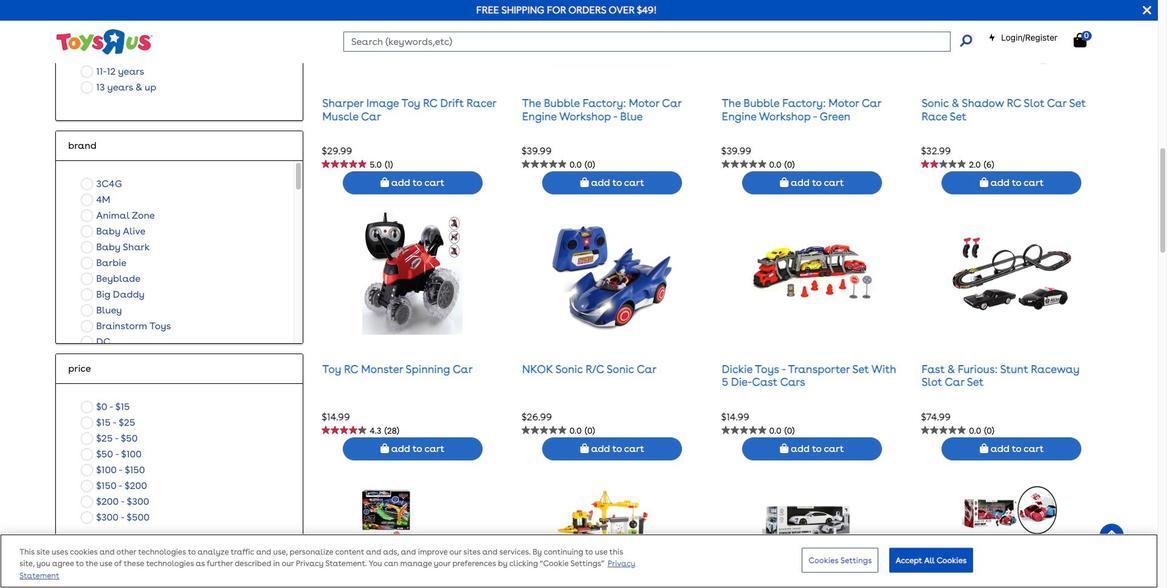 Task type: describe. For each thing, give the bounding box(es) containing it.
fast & furious: stunt raceway slot car set image
[[951, 213, 1073, 335]]

sonic & shadow rc slot car set race set image
[[951, 0, 1073, 69]]

sharper image porsche taycan turbo s remote control electric car image
[[762, 479, 862, 589]]

dickie toys - construction playset with 4 die-cast cars image
[[552, 479, 673, 589]]

sharper image body shop remote control demolition car 2 pack image
[[962, 479, 1062, 589]]

brand element
[[68, 138, 291, 153]]

toys r us image
[[55, 28, 153, 56]]

price element
[[68, 362, 291, 376]]

shopping bag image for sharper image toy rc drift racer muscle car
[[381, 178, 389, 188]]



Task type: locate. For each thing, give the bounding box(es) containing it.
Enter Keyword or Item No. search field
[[343, 32, 951, 52]]

the bubble factory: motor car engine workshop - blue image
[[552, 0, 673, 69]]

shopping bag image
[[381, 178, 389, 188], [780, 178, 789, 188], [780, 444, 789, 454]]

the bubble factory: motor car engine workshop - green image
[[751, 0, 873, 69]]

close button image
[[1143, 4, 1152, 17]]

nkok sonic r/c sonic car image
[[552, 213, 673, 335]]

sharper image toy rc drift racer muscle car image
[[363, 0, 463, 69]]

toy rc monster spinning car image
[[363, 213, 463, 335]]

dickie toys - transporter set with 5 die-cast cars image
[[751, 213, 873, 335]]

shopping bag image for the bubble factory: motor car engine workshop - green image
[[780, 178, 789, 188]]

None search field
[[343, 32, 972, 52]]

cars disney pixar glow racers launch criss-cross playset with 2 glow-in-the-dark vehicles image
[[363, 479, 463, 589]]

shopping bag image
[[1074, 33, 1087, 47], [581, 178, 589, 188], [980, 178, 989, 188], [381, 444, 389, 454], [581, 444, 589, 454], [980, 444, 989, 454]]



Task type: vqa. For each thing, say whether or not it's contained in the screenshot.
the Sharper Image Toy RC Drift Racer Muscle Car
yes



